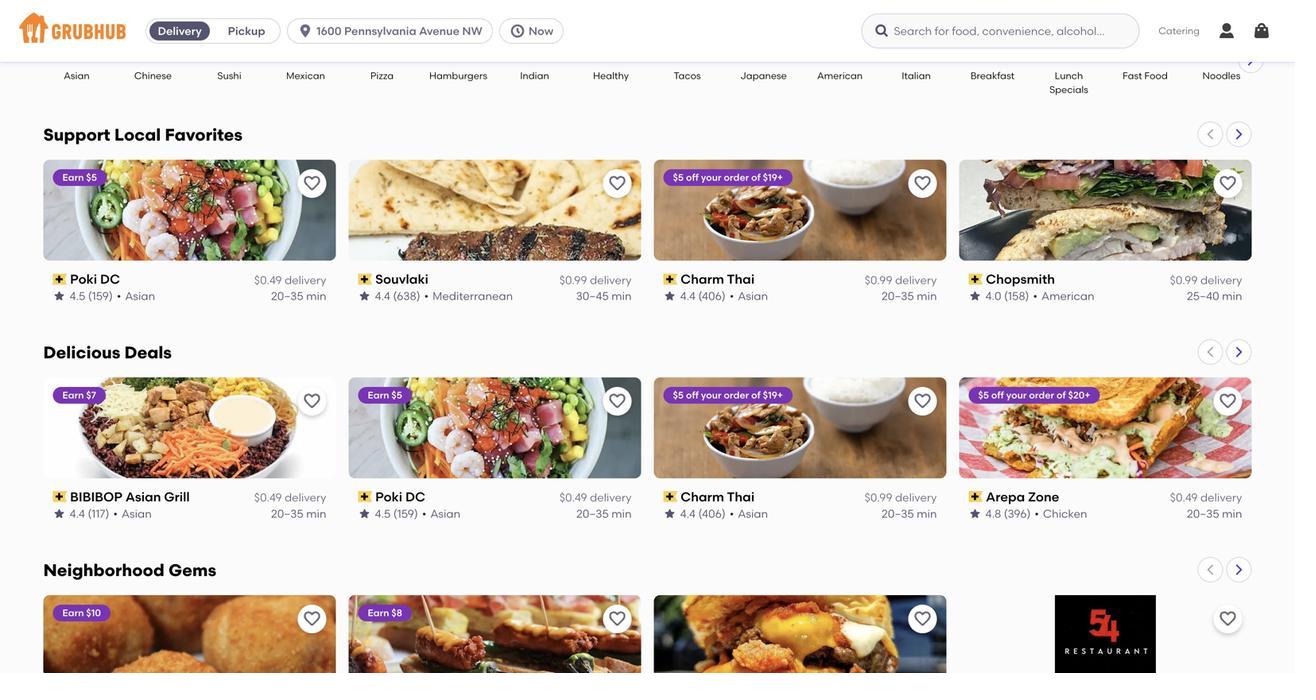 Task type: describe. For each thing, give the bounding box(es) containing it.
local
[[114, 125, 161, 145]]

4.0
[[985, 289, 1001, 303]]

bibibop asian grill  logo image
[[43, 378, 336, 479]]

4.8
[[985, 507, 1001, 521]]

min for charm thai logo corresponding to delicious deals
[[917, 507, 937, 521]]

breakfast image
[[965, 25, 1020, 60]]

tacos image
[[659, 25, 715, 60]]

$20+
[[1068, 389, 1090, 401]]

now button
[[499, 18, 570, 44]]

20–35 min for save this restaurant icon associated with charm thai
[[882, 289, 937, 303]]

star icon image for souvlaki logo at the top left
[[358, 290, 371, 303]]

noodles image
[[1194, 25, 1249, 60]]

subscription pass image for charm thai
[[663, 491, 678, 503]]

20–35 min for save this restaurant image corresponding to earn $5
[[576, 507, 632, 521]]

1 horizontal spatial american
[[1042, 289, 1094, 303]]

min for arepa zone logo
[[1222, 507, 1242, 521]]

(406) for support local favorites
[[698, 289, 726, 303]]

25–40 min
[[1187, 289, 1242, 303]]

• for charm thai logo corresponding to support local favorites
[[730, 289, 734, 303]]

1600
[[317, 24, 342, 38]]

4.5 for poki dc's save this restaurant icon
[[70, 289, 85, 303]]

caret right icon image for neighborhood gems
[[1233, 563, 1245, 576]]

poki dc logo image for save this restaurant image corresponding to earn $5
[[349, 378, 641, 479]]

italian
[[902, 70, 931, 81]]

$0.49 for save this restaurant image corresponding to earn $5
[[560, 491, 587, 505]]

asian for $5 off your order of $19+ save this restaurant image
[[738, 507, 768, 521]]

(158)
[[1004, 289, 1029, 303]]

avenue
[[419, 24, 460, 38]]

lunch
[[1055, 70, 1083, 81]]

fast food
[[1123, 70, 1168, 81]]

souvlaki
[[375, 272, 428, 287]]

4.4 for charm thai logo corresponding to support local favorites's the "star icon"
[[680, 289, 696, 303]]

star icon image for bibibop asian grill  logo
[[53, 508, 66, 520]]

4.4 (406) for support local favorites
[[680, 289, 726, 303]]

• chicken
[[1035, 507, 1087, 521]]

tia pepa to go logo image
[[349, 595, 641, 673]]

noodles
[[1203, 70, 1241, 81]]

star icon image for arepa zone logo
[[969, 508, 981, 520]]

4.4 (117)
[[70, 507, 109, 521]]

sushi
[[217, 70, 241, 81]]

$7
[[86, 389, 96, 401]]

order for delicious deals
[[724, 389, 749, 401]]

min for bibibop asian grill  logo
[[306, 507, 326, 521]]

poki dc logo image for poki dc's save this restaurant icon
[[43, 160, 336, 261]]

asian image
[[49, 25, 105, 60]]

bibibop asian grill
[[70, 489, 190, 505]]

1600 pennsylvania avenue nw
[[317, 24, 482, 38]]

caret right icon image for support local favorites
[[1233, 128, 1245, 141]]

delivery for chopsmith logo in the top right of the page
[[1200, 273, 1242, 287]]

earn $7
[[62, 389, 96, 401]]

• asian for poki dc subscription pass icon
[[422, 507, 460, 521]]

4.5 (159) for poki dc subscription pass icon
[[375, 507, 418, 521]]

pickup button
[[213, 18, 280, 44]]

delivery for charm thai logo corresponding to support local favorites
[[895, 273, 937, 287]]

$19+ for support local favorites
[[763, 172, 783, 183]]

deals
[[124, 343, 172, 363]]

mexican
[[286, 70, 325, 81]]

delicious
[[43, 343, 120, 363]]

star icon image for charm thai logo corresponding to support local favorites
[[663, 290, 676, 303]]

save this restaurant image for poki dc
[[303, 174, 322, 193]]

1 vertical spatial dc
[[405, 489, 425, 505]]

chopsmith logo image
[[959, 160, 1252, 261]]

30–45
[[576, 289, 609, 303]]

indian image
[[507, 25, 562, 60]]

main navigation navigation
[[0, 0, 1295, 62]]

1 horizontal spatial poki dc
[[375, 489, 425, 505]]

(396)
[[1004, 507, 1031, 521]]

delivery for bibibop asian grill  logo
[[285, 491, 326, 505]]

nw
[[462, 24, 482, 38]]

of for support local favorites
[[751, 172, 761, 183]]

gems
[[169, 560, 216, 581]]

0 vertical spatial dc
[[100, 272, 120, 287]]

arepa zone logo image
[[959, 378, 1252, 479]]

breakfast
[[971, 70, 1015, 81]]

support local favorites
[[43, 125, 243, 145]]

pizza
[[370, 70, 394, 81]]

• asian for subscription pass icon corresponding to charm thai
[[730, 507, 768, 521]]

delivery button
[[146, 18, 213, 44]]

charm thai logo image for support local favorites
[[654, 160, 946, 261]]

neighborhood gems
[[43, 560, 216, 581]]

favorites
[[165, 125, 243, 145]]

0 vertical spatial (159)
[[88, 289, 113, 303]]

chinese image
[[125, 25, 181, 60]]

delivery
[[158, 24, 202, 38]]

4.8 (396)
[[985, 507, 1031, 521]]

subscription pass image for bibibop asian grill
[[53, 491, 67, 503]]

caret left icon image for delicious deals
[[1204, 346, 1217, 358]]

your for support local favorites
[[701, 172, 721, 183]]

1 horizontal spatial poki
[[375, 489, 402, 505]]

save this restaurant image for charm thai
[[913, 174, 932, 193]]

tacos
[[674, 70, 701, 81]]

• for chopsmith logo in the top right of the page
[[1033, 289, 1038, 303]]

$19+ for delicious deals
[[763, 389, 783, 401]]

charm for support local favorites
[[681, 272, 724, 287]]

$10
[[86, 607, 101, 619]]

save this restaurant image for earn $10
[[303, 610, 322, 629]]

asian for poki dc's save this restaurant icon
[[125, 289, 155, 303]]

svg image right american image on the top right of page
[[874, 23, 890, 39]]

$0.99 for charm thai logo corresponding to delicious deals
[[865, 491, 892, 505]]

bibibop
[[70, 489, 122, 505]]

min for souvlaki logo at the top left
[[611, 289, 632, 303]]

charm thai logo image for delicious deals
[[654, 378, 946, 479]]

duke's grocery foggy bottom logo image
[[654, 595, 946, 673]]

svg image right noodles image
[[1252, 21, 1271, 41]]

save this restaurant image for earn $8
[[608, 610, 627, 629]]

20–35 min for save this restaurant image for earn $7
[[271, 507, 326, 521]]

(406) for delicious deals
[[698, 507, 726, 521]]

earn $10
[[62, 607, 101, 619]]

now
[[529, 24, 553, 38]]

0 horizontal spatial american
[[817, 70, 863, 81]]

30–45 min
[[576, 289, 632, 303]]

hamburgers image
[[431, 25, 486, 60]]

pickup
[[228, 24, 265, 38]]

4.4 (406) for delicious deals
[[680, 507, 726, 521]]

• asian for subscription pass image related to bibibop asian grill
[[113, 507, 152, 521]]

0 vertical spatial poki
[[70, 272, 97, 287]]

25–40
[[1187, 289, 1219, 303]]

$0.49 for poki dc's save this restaurant icon
[[254, 273, 282, 287]]

taberna del alabardero logo image
[[43, 595, 336, 673]]

earn for bibibop asian grill  logo
[[62, 389, 84, 401]]

$0.99 for souvlaki logo at the top left
[[559, 273, 587, 287]]

• for souvlaki logo at the top left
[[424, 289, 429, 303]]

thai for support local favorites
[[727, 272, 755, 287]]

subscription pass image for poki dc
[[53, 274, 67, 285]]

asian for save this restaurant image for earn $7
[[122, 507, 152, 521]]



Task type: vqa. For each thing, say whether or not it's contained in the screenshot.


Task type: locate. For each thing, give the bounding box(es) containing it.
order
[[724, 172, 749, 183], [724, 389, 749, 401], [1029, 389, 1054, 401]]

4.5 (159)
[[70, 289, 113, 303], [375, 507, 418, 521]]

1 horizontal spatial 4.5 (159)
[[375, 507, 418, 521]]

1 (406) from the top
[[698, 289, 726, 303]]

american image
[[812, 25, 868, 60]]

chinese
[[134, 70, 172, 81]]

0 vertical spatial 4.5 (159)
[[70, 289, 113, 303]]

2 $19+ from the top
[[763, 389, 783, 401]]

2 thai from the top
[[727, 489, 755, 505]]

subscription pass image
[[358, 274, 372, 285], [358, 491, 372, 503], [663, 491, 678, 503], [969, 491, 983, 503]]

min
[[306, 289, 326, 303], [611, 289, 632, 303], [917, 289, 937, 303], [1222, 289, 1242, 303], [306, 507, 326, 521], [611, 507, 632, 521], [917, 507, 937, 521], [1222, 507, 1242, 521]]

• for bibibop asian grill  logo
[[113, 507, 118, 521]]

0 vertical spatial thai
[[727, 272, 755, 287]]

1 caret left icon image from the top
[[1204, 128, 1217, 141]]

$0.99 delivery for souvlaki logo at the top left
[[559, 273, 632, 287]]

4.0 (158)
[[985, 289, 1029, 303]]

$0.49 delivery
[[254, 273, 326, 287], [254, 491, 326, 505], [560, 491, 632, 505], [1170, 491, 1242, 505]]

2 vertical spatial caret left icon image
[[1204, 563, 1217, 576]]

20–35
[[271, 289, 304, 303], [882, 289, 914, 303], [271, 507, 304, 521], [576, 507, 609, 521], [882, 507, 914, 521], [1187, 507, 1219, 521]]

• asian for poki dc's subscription pass image
[[117, 289, 155, 303]]

food
[[1144, 70, 1168, 81]]

italian image
[[888, 25, 944, 60]]

earn for tia pepa to go logo
[[368, 607, 389, 619]]

american down american image on the top right of page
[[817, 70, 863, 81]]

2 charm thai logo image from the top
[[654, 378, 946, 479]]

sushi image
[[202, 25, 257, 60]]

star icon image for charm thai logo corresponding to delicious deals
[[663, 508, 676, 520]]

• for charm thai logo corresponding to delicious deals
[[730, 507, 734, 521]]

4.4 (406)
[[680, 289, 726, 303], [680, 507, 726, 521]]

lunch specials
[[1050, 70, 1088, 95]]

4.5
[[70, 289, 85, 303], [375, 507, 391, 521]]

• mediterranean
[[424, 289, 513, 303]]

asian
[[64, 70, 90, 81], [125, 289, 155, 303], [738, 289, 768, 303], [126, 489, 161, 505], [122, 507, 152, 521], [430, 507, 460, 521], [738, 507, 768, 521]]

$5 for arepa zone logo
[[978, 389, 989, 401]]

0 horizontal spatial 4.5
[[70, 289, 85, 303]]

1 vertical spatial $5 off your order of $19+
[[673, 389, 783, 401]]

american
[[817, 70, 863, 81], [1042, 289, 1094, 303]]

subscription pass image for souvlaki
[[358, 274, 372, 285]]

1 charm thai logo image from the top
[[654, 160, 946, 261]]

save this restaurant image for $5 off your order of $19+
[[913, 392, 932, 411]]

1 vertical spatial 4.5
[[375, 507, 391, 521]]

4.4 (638)
[[375, 289, 420, 303]]

1 charm thai from the top
[[681, 272, 755, 287]]

off
[[686, 172, 699, 183], [686, 389, 699, 401], [991, 389, 1004, 401]]

catering
[[1159, 25, 1200, 36]]

1600 pennsylvania avenue nw button
[[287, 18, 499, 44]]

$8
[[391, 607, 402, 619]]

svg image inside now button
[[509, 23, 525, 39]]

specials
[[1050, 84, 1088, 95]]

min for charm thai logo corresponding to support local favorites
[[917, 289, 937, 303]]

japanese
[[740, 70, 787, 81]]

0 vertical spatial caret left icon image
[[1204, 128, 1217, 141]]

save this restaurant image for earn $5
[[608, 392, 627, 411]]

charm for delicious deals
[[681, 489, 724, 505]]

charm thai logo image
[[654, 160, 946, 261], [654, 378, 946, 479]]

(117)
[[88, 507, 109, 521]]

charm
[[681, 272, 724, 287], [681, 489, 724, 505]]

$5 off your order of $19+ for delicious deals
[[673, 389, 783, 401]]

svg image left 1600
[[297, 23, 313, 39]]

charm thai for support local favorites
[[681, 272, 755, 287]]

0 horizontal spatial dc
[[100, 272, 120, 287]]

earn $5 for poki dc's save this restaurant icon
[[62, 172, 97, 183]]

4.5 for save this restaurant image corresponding to earn $5
[[375, 507, 391, 521]]

arepa zone
[[986, 489, 1059, 505]]

(638)
[[393, 289, 420, 303]]

1 vertical spatial charm thai logo image
[[654, 378, 946, 479]]

asian for save this restaurant image corresponding to earn $5
[[430, 507, 460, 521]]

0 vertical spatial 4.4 (406)
[[680, 289, 726, 303]]

1 vertical spatial poki dc logo image
[[349, 378, 641, 479]]

1 vertical spatial (159)
[[393, 507, 418, 521]]

caret right icon image for delicious deals
[[1233, 346, 1245, 358]]

dc
[[100, 272, 120, 287], [405, 489, 425, 505]]

svg image left now
[[509, 23, 525, 39]]

$0.99 delivery for chopsmith logo in the top right of the page
[[1170, 273, 1242, 287]]

1 $5 off your order of $19+ from the top
[[673, 172, 783, 183]]

1 vertical spatial thai
[[727, 489, 755, 505]]

catering button
[[1147, 13, 1211, 49]]

subscription pass image for poki dc
[[358, 491, 372, 503]]

$19+
[[763, 172, 783, 183], [763, 389, 783, 401]]

subscription pass image for chopsmith
[[969, 274, 983, 285]]

your for delicious deals
[[701, 389, 721, 401]]

4.4 for the "star icon" related to bibibop asian grill  logo
[[70, 507, 85, 521]]

fast food image
[[1117, 25, 1173, 60]]

order for support local favorites
[[724, 172, 749, 183]]

$5 off your order of $19+
[[673, 172, 783, 183], [673, 389, 783, 401]]

caret right icon image
[[1245, 54, 1257, 67], [1233, 128, 1245, 141], [1233, 346, 1245, 358], [1233, 563, 1245, 576]]

$0.49
[[254, 273, 282, 287], [254, 491, 282, 505], [560, 491, 587, 505], [1170, 491, 1198, 505]]

earn $8
[[368, 607, 402, 619]]

1 horizontal spatial poki dc logo image
[[349, 378, 641, 479]]

star icon image for chopsmith logo in the top right of the page
[[969, 290, 981, 303]]

lunch specials image
[[1041, 25, 1097, 60]]

delivery for charm thai logo corresponding to delicious deals
[[895, 491, 937, 505]]

svg image
[[1217, 21, 1236, 41], [1252, 21, 1271, 41], [297, 23, 313, 39], [509, 23, 525, 39], [874, 23, 890, 39]]

charm thai for delicious deals
[[681, 489, 755, 505]]

4.4 for the "star icon" associated with charm thai logo corresponding to delicious deals
[[680, 507, 696, 521]]

1 vertical spatial charm
[[681, 489, 724, 505]]

0 horizontal spatial poki
[[70, 272, 97, 287]]

support
[[43, 125, 110, 145]]

chicken
[[1043, 507, 1087, 521]]

grill
[[164, 489, 190, 505]]

20–35 min for $5 off your order of $19+ save this restaurant image
[[882, 507, 937, 521]]

off for delicious deals
[[686, 389, 699, 401]]

0 horizontal spatial poki dc
[[70, 272, 120, 287]]

1 vertical spatial american
[[1042, 289, 1094, 303]]

• asian
[[117, 289, 155, 303], [730, 289, 768, 303], [113, 507, 152, 521], [422, 507, 460, 521], [730, 507, 768, 521]]

hamburgers
[[429, 70, 487, 81]]

0 vertical spatial (406)
[[698, 289, 726, 303]]

chopsmith
[[986, 272, 1055, 287]]

1 $19+ from the top
[[763, 172, 783, 183]]

save this restaurant image for earn $7
[[303, 392, 322, 411]]

0 vertical spatial poki dc
[[70, 272, 120, 287]]

(159)
[[88, 289, 113, 303], [393, 507, 418, 521]]

0 vertical spatial earn $5
[[62, 172, 97, 183]]

save this restaurant image for arepa zone
[[1218, 392, 1237, 411]]

3 caret left icon image from the top
[[1204, 563, 1217, 576]]

1 vertical spatial poki
[[375, 489, 402, 505]]

$5
[[86, 172, 97, 183], [673, 172, 684, 183], [391, 389, 402, 401], [673, 389, 684, 401], [978, 389, 989, 401]]

1 horizontal spatial dc
[[405, 489, 425, 505]]

pizza image
[[354, 25, 410, 60]]

1 vertical spatial charm thai
[[681, 489, 755, 505]]

save this restaurant image
[[303, 174, 322, 193], [608, 174, 627, 193], [913, 174, 932, 193], [1218, 392, 1237, 411], [1218, 610, 1237, 629]]

1 4.4 (406) from the top
[[680, 289, 726, 303]]

$0.49 for save this restaurant icon for arepa zone
[[1170, 491, 1198, 505]]

star icon image
[[53, 290, 66, 303], [358, 290, 371, 303], [663, 290, 676, 303], [969, 290, 981, 303], [53, 508, 66, 520], [358, 508, 371, 520], [663, 508, 676, 520], [969, 508, 981, 520]]

poki dc
[[70, 272, 120, 287], [375, 489, 425, 505]]

$5 for charm thai logo corresponding to delicious deals
[[673, 389, 684, 401]]

1 vertical spatial earn $5
[[368, 389, 402, 401]]

off for support local favorites
[[686, 172, 699, 183]]

0 vertical spatial $5 off your order of $19+
[[673, 172, 783, 183]]

2 4.4 (406) from the top
[[680, 507, 726, 521]]

subscription pass image for arepa zone
[[969, 491, 983, 503]]

20–35 min
[[271, 289, 326, 303], [882, 289, 937, 303], [271, 507, 326, 521], [576, 507, 632, 521], [882, 507, 937, 521], [1187, 507, 1242, 521]]

thai for delicious deals
[[727, 489, 755, 505]]

$0.99 delivery
[[559, 273, 632, 287], [865, 273, 937, 287], [1170, 273, 1242, 287], [865, 491, 937, 505]]

of
[[751, 172, 761, 183], [751, 389, 761, 401], [1057, 389, 1066, 401]]

0 vertical spatial charm
[[681, 272, 724, 287]]

•
[[117, 289, 121, 303], [424, 289, 429, 303], [730, 289, 734, 303], [1033, 289, 1038, 303], [113, 507, 118, 521], [422, 507, 426, 521], [730, 507, 734, 521], [1035, 507, 1039, 521]]

caret left icon image for support local favorites
[[1204, 128, 1217, 141]]

0 vertical spatial $19+
[[763, 172, 783, 183]]

1 vertical spatial caret left icon image
[[1204, 346, 1217, 358]]

0 horizontal spatial (159)
[[88, 289, 113, 303]]

$0.99 delivery for charm thai logo corresponding to delicious deals
[[865, 491, 937, 505]]

healthy image
[[583, 25, 639, 60]]

$0.99 delivery for charm thai logo corresponding to support local favorites
[[865, 273, 937, 287]]

1 horizontal spatial (159)
[[393, 507, 418, 521]]

1 vertical spatial poki dc
[[375, 489, 425, 505]]

• american
[[1033, 289, 1094, 303]]

earn for taberna del alabardero logo
[[62, 607, 84, 619]]

charm thai
[[681, 272, 755, 287], [681, 489, 755, 505]]

4.4
[[375, 289, 390, 303], [680, 289, 696, 303], [70, 507, 85, 521], [680, 507, 696, 521]]

0 horizontal spatial earn $5
[[62, 172, 97, 183]]

$0.99 for chopsmith logo in the top right of the page
[[1170, 273, 1198, 287]]

delivery for arepa zone logo
[[1200, 491, 1242, 505]]

poki
[[70, 272, 97, 287], [375, 489, 402, 505]]

20–35 min for save this restaurant icon for arepa zone
[[1187, 507, 1242, 521]]

2 caret left icon image from the top
[[1204, 346, 1217, 358]]

earn
[[62, 172, 84, 183], [62, 389, 84, 401], [368, 389, 389, 401], [62, 607, 84, 619], [368, 607, 389, 619]]

arepa
[[986, 489, 1025, 505]]

american down chopsmith
[[1042, 289, 1094, 303]]

0 vertical spatial charm thai logo image
[[654, 160, 946, 261]]

2 $5 off your order of $19+ from the top
[[673, 389, 783, 401]]

$5 for charm thai logo corresponding to support local favorites
[[673, 172, 684, 183]]

54 restaurant logo image
[[1055, 595, 1156, 673]]

mediterranean
[[433, 289, 513, 303]]

earn $5 for save this restaurant image corresponding to earn $5
[[368, 389, 402, 401]]

zone
[[1028, 489, 1059, 505]]

1 vertical spatial (406)
[[698, 507, 726, 521]]

delivery for souvlaki logo at the top left
[[590, 273, 632, 287]]

indian
[[520, 70, 549, 81]]

subscription pass image for charm thai
[[663, 274, 678, 285]]

0 vertical spatial 4.5
[[70, 289, 85, 303]]

1 charm from the top
[[681, 272, 724, 287]]

1 vertical spatial 4.4 (406)
[[680, 507, 726, 521]]

$5 off your order of $20+
[[978, 389, 1090, 401]]

save this restaurant image
[[1218, 174, 1237, 193], [303, 392, 322, 411], [608, 392, 627, 411], [913, 392, 932, 411], [303, 610, 322, 629], [608, 610, 627, 629], [913, 610, 932, 629]]

souvlaki logo image
[[349, 160, 641, 261]]

2 charm from the top
[[681, 489, 724, 505]]

1 vertical spatial 4.5 (159)
[[375, 507, 418, 521]]

svg image up noodles
[[1217, 21, 1236, 41]]

$5 off your order of $19+ for support local favorites
[[673, 172, 783, 183]]

your
[[701, 172, 721, 183], [701, 389, 721, 401], [1006, 389, 1027, 401]]

• for arepa zone logo
[[1035, 507, 1039, 521]]

1 vertical spatial $19+
[[763, 389, 783, 401]]

0 vertical spatial charm thai
[[681, 272, 755, 287]]

thai
[[727, 272, 755, 287], [727, 489, 755, 505]]

neighborhood
[[43, 560, 164, 581]]

caret left icon image
[[1204, 128, 1217, 141], [1204, 346, 1217, 358], [1204, 563, 1217, 576]]

save this restaurant button
[[298, 169, 326, 198], [603, 169, 632, 198], [908, 169, 937, 198], [1214, 169, 1242, 198], [298, 387, 326, 416], [603, 387, 632, 416], [908, 387, 937, 416], [1214, 387, 1242, 416], [298, 605, 326, 633], [603, 605, 632, 633], [908, 605, 937, 633], [1214, 605, 1242, 633]]

4.5 (159) for poki dc's subscription pass image
[[70, 289, 113, 303]]

20–35 min for poki dc's save this restaurant icon
[[271, 289, 326, 303]]

1 horizontal spatial 4.5
[[375, 507, 391, 521]]

mexican image
[[278, 25, 334, 60]]

caret left icon image for neighborhood gems
[[1204, 563, 1217, 576]]

fast
[[1123, 70, 1142, 81]]

2 charm thai from the top
[[681, 489, 755, 505]]

$0.49 for save this restaurant image for earn $7
[[254, 491, 282, 505]]

subscription pass image
[[53, 274, 67, 285], [663, 274, 678, 285], [969, 274, 983, 285], [53, 491, 67, 503]]

0 vertical spatial poki dc logo image
[[43, 160, 336, 261]]

min for chopsmith logo in the top right of the page
[[1222, 289, 1242, 303]]

1 thai from the top
[[727, 272, 755, 287]]

asian for save this restaurant icon associated with charm thai
[[738, 289, 768, 303]]

svg image inside 1600 pennsylvania avenue nw button
[[297, 23, 313, 39]]

0 horizontal spatial 4.5 (159)
[[70, 289, 113, 303]]

healthy
[[593, 70, 629, 81]]

4.4 for the "star icon" related to souvlaki logo at the top left
[[375, 289, 390, 303]]

earn $5
[[62, 172, 97, 183], [368, 389, 402, 401]]

0 vertical spatial american
[[817, 70, 863, 81]]

poki dc logo image
[[43, 160, 336, 261], [349, 378, 641, 479]]

1 horizontal spatial earn $5
[[368, 389, 402, 401]]

0 horizontal spatial poki dc logo image
[[43, 160, 336, 261]]

(406)
[[698, 289, 726, 303], [698, 507, 726, 521]]

2 (406) from the top
[[698, 507, 726, 521]]

$0.99 for charm thai logo corresponding to support local favorites
[[865, 273, 892, 287]]

• asian for subscription pass image associated with charm thai
[[730, 289, 768, 303]]

delicious deals
[[43, 343, 172, 363]]

pennsylvania
[[344, 24, 416, 38]]

delivery
[[285, 273, 326, 287], [590, 273, 632, 287], [895, 273, 937, 287], [1200, 273, 1242, 287], [285, 491, 326, 505], [590, 491, 632, 505], [895, 491, 937, 505], [1200, 491, 1242, 505]]

japanese image
[[736, 25, 791, 60]]

Search for food, convenience, alcohol... search field
[[861, 14, 1140, 48]]



